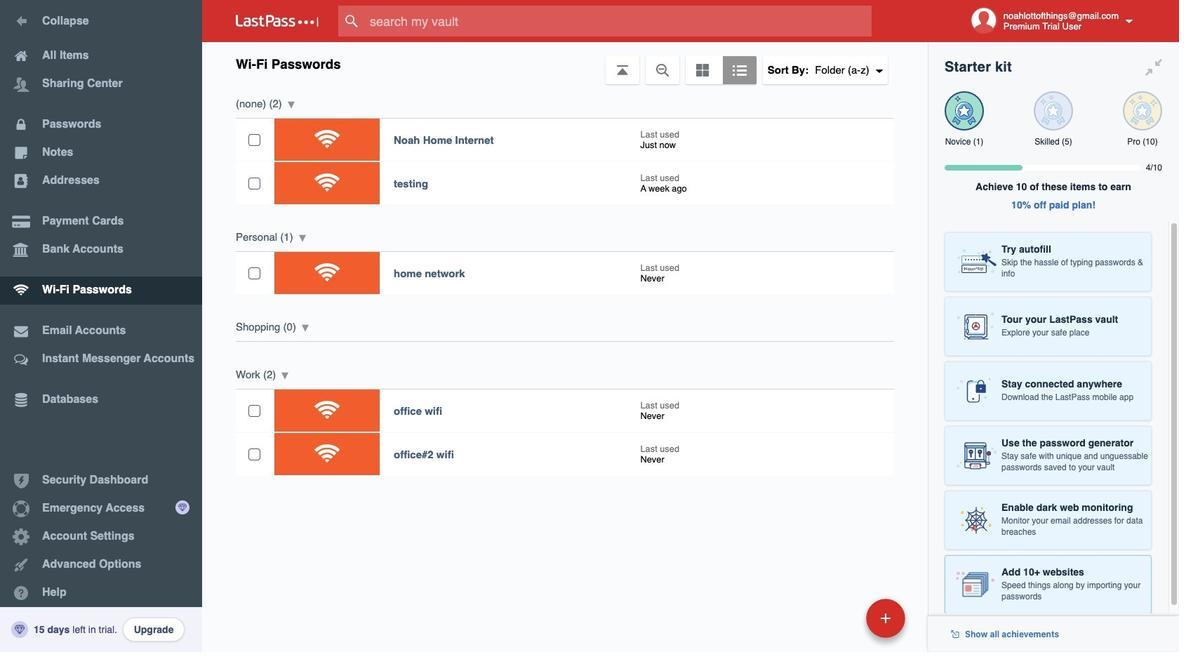 Task type: vqa. For each thing, say whether or not it's contained in the screenshot.
password field
no



Task type: locate. For each thing, give the bounding box(es) containing it.
lastpass image
[[236, 15, 319, 27]]

new item navigation
[[770, 595, 914, 652]]

new item element
[[770, 598, 910, 638]]



Task type: describe. For each thing, give the bounding box(es) containing it.
search my vault text field
[[338, 6, 899, 36]]

main navigation navigation
[[0, 0, 202, 652]]

vault options navigation
[[202, 42, 928, 84]]

Search search field
[[338, 6, 899, 36]]



